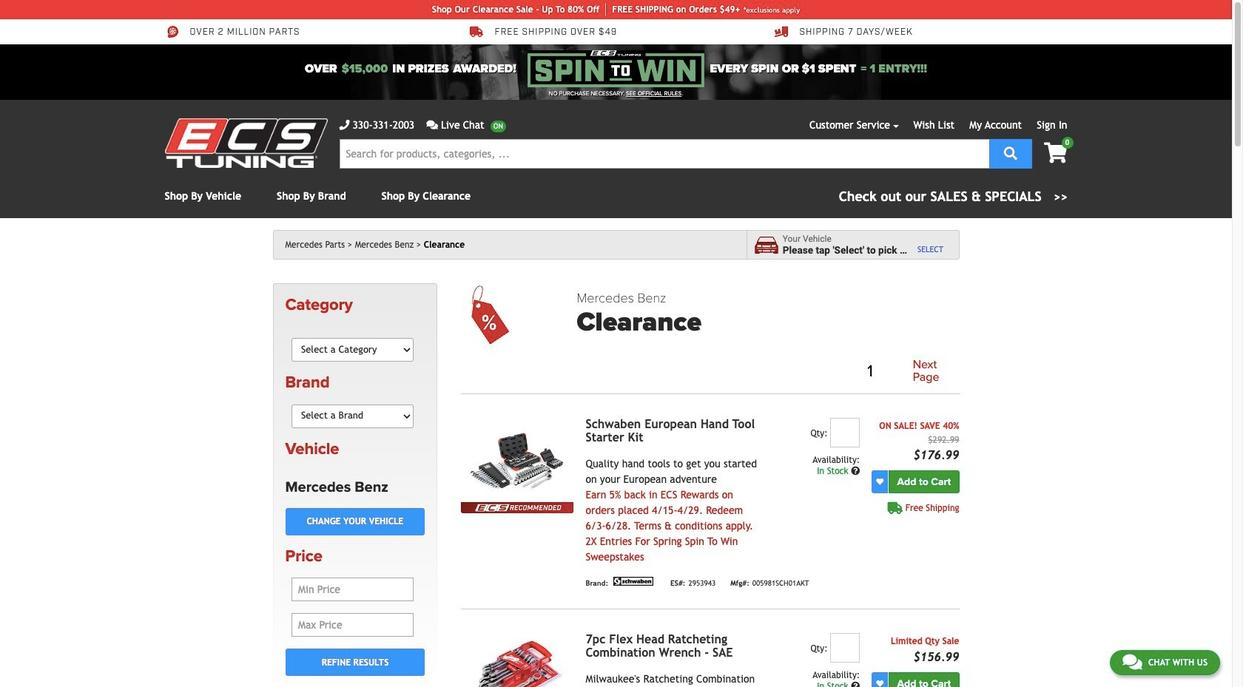 Task type: locate. For each thing, give the bounding box(es) containing it.
1 add to wish list image from the top
[[877, 479, 884, 486]]

comments image
[[427, 120, 438, 130], [1123, 654, 1143, 671]]

1 vertical spatial add to wish list image
[[877, 681, 884, 688]]

2 add to wish list image from the top
[[877, 681, 884, 688]]

paginated product list navigation navigation
[[577, 356, 960, 388]]

shopping cart image
[[1045, 143, 1068, 164]]

es#4481243 - 48-22-9429 - 7pc flex head ratcheting combination wrench - sae - milwaukee's ratcheting combination wrenches feature 2.5 of arc swing, allowing our users to work quickly and efficiently in tight spaces. - milwaukee - audi bmw volkswagen mercedes benz mini porsche image
[[462, 634, 574, 688]]

1 vertical spatial comments image
[[1123, 654, 1143, 671]]

add to wish list image
[[877, 479, 884, 486], [877, 681, 884, 688]]

1 horizontal spatial comments image
[[1123, 654, 1143, 671]]

None number field
[[831, 418, 860, 448], [831, 634, 860, 663], [831, 418, 860, 448], [831, 634, 860, 663]]

Max Price number field
[[292, 614, 414, 638]]

question circle image
[[852, 683, 860, 688]]

0 vertical spatial add to wish list image
[[877, 479, 884, 486]]

0 vertical spatial comments image
[[427, 120, 438, 130]]

0 horizontal spatial comments image
[[427, 120, 438, 130]]



Task type: describe. For each thing, give the bounding box(es) containing it.
phone image
[[339, 120, 350, 130]]

ecs tuning 'spin to win' contest logo image
[[528, 50, 704, 87]]

es#2953943 - 005981sch01akt - schwaben european hand tool starter kit - quality hand tools to get you started on your european adventure - schwaben - audi bmw volkswagen mercedes benz mini porsche image
[[462, 418, 574, 503]]

schwaben - corporate logo image
[[612, 577, 656, 586]]

ecs tuning image
[[165, 118, 328, 168]]

ecs tuning recommends this product. image
[[462, 503, 574, 514]]

question circle image
[[852, 467, 860, 476]]

Search text field
[[339, 139, 990, 169]]

Min Price number field
[[292, 578, 414, 602]]

search image
[[1005, 146, 1018, 160]]



Task type: vqa. For each thing, say whether or not it's contained in the screenshot.
"search" image
yes



